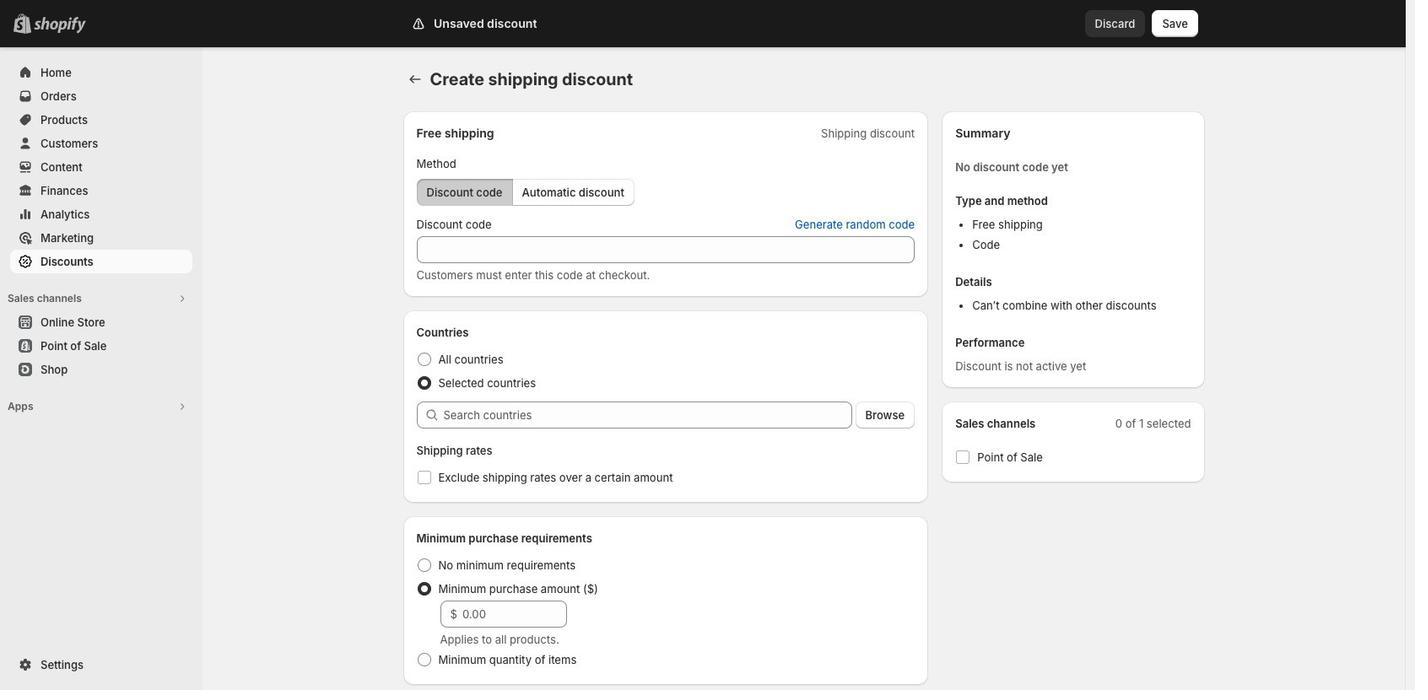 Task type: vqa. For each thing, say whether or not it's contained in the screenshot.
Shopify image
yes



Task type: locate. For each thing, give the bounding box(es) containing it.
None text field
[[416, 236, 915, 263]]



Task type: describe. For each thing, give the bounding box(es) containing it.
shopify image
[[34, 17, 86, 34]]

Search countries text field
[[443, 402, 852, 429]]

0.00 text field
[[462, 601, 567, 628]]



